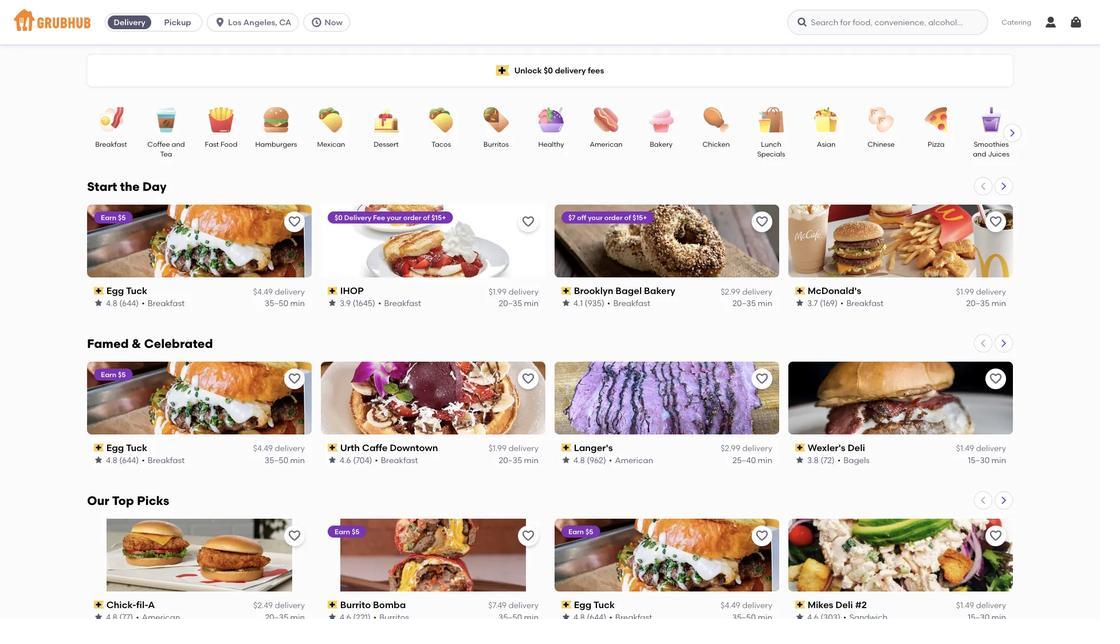 Task type: vqa. For each thing, say whether or not it's contained in the screenshot.
the Brooklyn Bagel Bakery logo at the top of the page the delivery
yes



Task type: locate. For each thing, give the bounding box(es) containing it.
0 vertical spatial 35–50
[[265, 298, 289, 308]]

pickup button
[[154, 13, 202, 32]]

• breakfast
[[142, 298, 185, 308], [378, 298, 421, 308], [608, 298, 651, 308], [841, 298, 884, 308], [142, 455, 185, 465], [375, 455, 418, 465]]

chinese image
[[862, 107, 902, 132]]

and up tea
[[172, 140, 185, 148]]

20–35 for brooklyn bagel bakery
[[733, 298, 756, 308]]

•
[[142, 298, 145, 308], [378, 298, 382, 308], [608, 298, 611, 308], [841, 298, 844, 308], [142, 455, 145, 465], [375, 455, 378, 465], [609, 455, 613, 465], [838, 455, 841, 465]]

4.8 up top
[[106, 455, 117, 465]]

1 vertical spatial $4.49 delivery
[[253, 444, 305, 453]]

save this restaurant image
[[288, 215, 302, 229], [756, 372, 769, 386], [990, 372, 1003, 386], [288, 529, 302, 543], [522, 529, 535, 543], [756, 529, 769, 543]]

famed & celebrated
[[87, 336, 213, 351]]

tuck
[[126, 285, 147, 296], [126, 442, 147, 453], [594, 599, 615, 610]]

subscription pass image left chick-
[[94, 601, 104, 609]]

bakery down "bakery" image
[[650, 140, 673, 148]]

earn $5
[[101, 213, 126, 222], [101, 370, 126, 379], [335, 527, 360, 536], [569, 527, 594, 536]]

min
[[290, 298, 305, 308], [524, 298, 539, 308], [758, 298, 773, 308], [992, 298, 1007, 308], [290, 455, 305, 465], [524, 455, 539, 465], [758, 455, 773, 465], [992, 455, 1007, 465]]

star icon image for subscription pass icon associated with brooklyn bagel bakery
[[562, 299, 571, 308]]

picks
[[137, 494, 169, 508]]

svg image inside now 'button'
[[311, 17, 323, 28]]

subscription pass image for urth caffe downtown
[[328, 444, 338, 452]]

unlock $0 delivery fees
[[515, 66, 604, 75]]

coffee and tea image
[[146, 107, 186, 132]]

2 of from the left
[[625, 213, 631, 222]]

0 vertical spatial $4.49 delivery
[[253, 287, 305, 296]]

• down the caffe
[[375, 455, 378, 465]]

$1.49 for famed & celebrated
[[957, 444, 975, 453]]

• right (935)
[[608, 298, 611, 308]]

1 35–50 from the top
[[265, 298, 289, 308]]

los angeles, ca
[[228, 17, 292, 27]]

your right off
[[588, 213, 603, 222]]

$4.49 for famed & celebrated
[[253, 444, 273, 453]]

min for brooklyn bagel bakery logo
[[758, 298, 773, 308]]

35–50 for start the day
[[265, 298, 289, 308]]

delivery left pickup
[[114, 17, 145, 27]]

caret right icon image for day
[[1000, 182, 1009, 191]]

$4.49
[[253, 287, 273, 296], [253, 444, 273, 453], [721, 601, 741, 610]]

2 $1.49 delivery from the top
[[957, 601, 1007, 610]]

4.8 (644) up &
[[106, 298, 139, 308]]

(644) up our top picks
[[119, 455, 139, 465]]

0 horizontal spatial and
[[172, 140, 185, 148]]

brooklyn bagel bakery
[[574, 285, 676, 296]]

(644)
[[119, 298, 139, 308], [119, 455, 139, 465]]

burritos image
[[476, 107, 517, 132]]

1 horizontal spatial order
[[605, 213, 623, 222]]

mcdonald's
[[808, 285, 862, 296]]

0 vertical spatial $4.49
[[253, 287, 273, 296]]

subscription pass image left the burrito
[[328, 601, 338, 609]]

35–50 min
[[265, 298, 305, 308], [265, 455, 305, 465]]

0 vertical spatial egg tuck
[[106, 285, 147, 296]]

2 $2.99 from the top
[[721, 444, 741, 453]]

2 4.8 (644) from the top
[[106, 455, 139, 465]]

of right off
[[625, 213, 631, 222]]

food
[[221, 140, 238, 148]]

4.8 for start
[[106, 298, 117, 308]]

• right "(962)"
[[609, 455, 613, 465]]

1 vertical spatial egg
[[106, 442, 124, 453]]

breakfast for ihop logo
[[384, 298, 421, 308]]

chick-fil-a
[[106, 599, 155, 610]]

$7.49 delivery
[[489, 601, 539, 610]]

0 vertical spatial 4.8 (644)
[[106, 298, 139, 308]]

$7
[[569, 213, 576, 222]]

coffee and tea
[[148, 140, 185, 158]]

0 horizontal spatial order
[[403, 213, 422, 222]]

egg tuck
[[106, 285, 147, 296], [106, 442, 147, 453], [574, 599, 615, 610]]

caret right icon image
[[1008, 128, 1018, 138], [1000, 182, 1009, 191], [1000, 339, 1009, 348], [1000, 496, 1009, 505]]

1 vertical spatial $0
[[335, 213, 343, 222]]

american down american image
[[590, 140, 623, 148]]

$1.99
[[489, 287, 507, 296], [957, 287, 975, 296], [489, 444, 507, 453]]

downtown
[[390, 442, 438, 453]]

4.8
[[106, 298, 117, 308], [106, 455, 117, 465], [574, 455, 585, 465]]

breakfast down bagel
[[614, 298, 651, 308]]

subscription pass image left the ihop
[[328, 287, 338, 295]]

subscription pass image up "famed"
[[94, 287, 104, 295]]

2 your from the left
[[588, 213, 603, 222]]

2 35–50 min from the top
[[265, 455, 305, 465]]

2 35–50 from the top
[[265, 455, 289, 465]]

1 $1.49 from the top
[[957, 444, 975, 453]]

• up famed & celebrated
[[142, 298, 145, 308]]

1 $2.99 delivery from the top
[[721, 287, 773, 296]]

• bagels
[[838, 455, 870, 465]]

langer's logo image
[[555, 362, 780, 435]]

0 horizontal spatial of
[[423, 213, 430, 222]]

4.8 (644) up top
[[106, 455, 139, 465]]

dessert image
[[366, 107, 406, 132]]

1 (644) from the top
[[119, 298, 139, 308]]

$0 left fee
[[335, 213, 343, 222]]

• breakfast right (1645)
[[378, 298, 421, 308]]

ihop
[[340, 285, 364, 296]]

subscription pass image left mcdonald's
[[796, 287, 806, 295]]

order right fee
[[403, 213, 422, 222]]

• for mcdonald's logo
[[841, 298, 844, 308]]

star icon image for subscription pass icon for mcdonald's
[[796, 299, 805, 308]]

mcdonald's logo image
[[789, 205, 1014, 277]]

your right fee
[[387, 213, 402, 222]]

and for coffee and tea
[[172, 140, 185, 148]]

smoothies
[[974, 140, 1009, 148]]

delivery left fee
[[344, 213, 372, 222]]

0 vertical spatial bakery
[[650, 140, 673, 148]]

$0 right "unlock"
[[544, 66, 553, 75]]

breakfast down mcdonald's
[[847, 298, 884, 308]]

subscription pass image for egg tuck
[[94, 287, 104, 295]]

the
[[120, 179, 140, 194]]

20–35 min for urth caffe downtown
[[499, 455, 539, 465]]

and inside smoothies and juices
[[974, 150, 987, 158]]

35–50
[[265, 298, 289, 308], [265, 455, 289, 465]]

svg image
[[1045, 15, 1058, 29], [214, 17, 226, 28], [311, 17, 323, 28], [797, 17, 809, 28]]

2 $15+ from the left
[[633, 213, 648, 222]]

$2.49
[[253, 601, 273, 610]]

0 vertical spatial egg
[[106, 285, 124, 296]]

subscription pass image left mikes
[[796, 601, 806, 609]]

1 vertical spatial $4.49
[[253, 444, 273, 453]]

$1.99 for famed & celebrated
[[489, 444, 507, 453]]

0 vertical spatial 35–50 min
[[265, 298, 305, 308]]

• breakfast for subscription pass icon associated with brooklyn bagel bakery
[[608, 298, 651, 308]]

save this restaurant image
[[522, 215, 535, 229], [756, 215, 769, 229], [990, 215, 1003, 229], [288, 372, 302, 386], [522, 372, 535, 386], [990, 529, 1003, 543]]

caret right icon image for picks
[[1000, 496, 1009, 505]]

• breakfast down urth caffe downtown
[[375, 455, 418, 465]]

4.8 for famed
[[106, 455, 117, 465]]

• for "langer's logo"
[[609, 455, 613, 465]]

0 vertical spatial deli
[[848, 442, 866, 453]]

4.8 (644) for start
[[106, 298, 139, 308]]

delivery for brooklyn bagel bakery logo
[[743, 287, 773, 296]]

1 vertical spatial bakery
[[644, 285, 676, 296]]

0 vertical spatial delivery
[[114, 17, 145, 27]]

$5
[[118, 213, 126, 222], [118, 370, 126, 379], [352, 527, 360, 536], [586, 527, 594, 536]]

and down the smoothies
[[974, 150, 987, 158]]

mikes deli #2
[[808, 599, 867, 610]]

0 vertical spatial tuck
[[126, 285, 147, 296]]

pizza image
[[917, 107, 957, 132]]

star icon image for subscription pass icon related to egg tuck
[[94, 299, 103, 308]]

catering
[[1002, 18, 1032, 26]]

1 vertical spatial 35–50
[[265, 455, 289, 465]]

delivery for "langer's logo"
[[743, 444, 773, 453]]

0 vertical spatial $2.99 delivery
[[721, 287, 773, 296]]

$2.99 for start the day
[[721, 287, 741, 296]]

subscription pass image left the urth at the bottom left of the page
[[328, 444, 338, 452]]

3.7 (169)
[[808, 298, 838, 308]]

$0
[[544, 66, 553, 75], [335, 213, 343, 222]]

bakery
[[650, 140, 673, 148], [644, 285, 676, 296]]

1 vertical spatial egg tuck logo image
[[87, 362, 312, 435]]

1 horizontal spatial your
[[588, 213, 603, 222]]

min for famed & celebrated egg tuck logo
[[290, 455, 305, 465]]

1 vertical spatial tuck
[[126, 442, 147, 453]]

• breakfast for subscription pass image over our
[[142, 455, 185, 465]]

star icon image
[[94, 299, 103, 308], [328, 299, 337, 308], [562, 299, 571, 308], [796, 299, 805, 308], [94, 456, 103, 465], [328, 456, 337, 465], [562, 456, 571, 465], [796, 456, 805, 465], [94, 613, 103, 619], [328, 613, 337, 619], [562, 613, 571, 619], [796, 613, 805, 619]]

wexler's deli
[[808, 442, 866, 453]]

0 horizontal spatial delivery
[[114, 17, 145, 27]]

star icon image for subscription pass image related to burrito bomba logo
[[328, 613, 337, 619]]

$0 delivery fee your order of $15+
[[335, 213, 446, 222]]

subscription pass image left brooklyn
[[562, 287, 572, 295]]

0 vertical spatial $1.49 delivery
[[957, 444, 1007, 453]]

1 $15+ from the left
[[432, 213, 446, 222]]

day
[[143, 179, 167, 194]]

20–35 min for brooklyn bagel bakery
[[733, 298, 773, 308]]

1 of from the left
[[423, 213, 430, 222]]

• for wexler's deli logo
[[838, 455, 841, 465]]

egg tuck logo image
[[87, 205, 312, 277], [87, 362, 312, 435], [555, 519, 780, 592]]

deli left #2 at right
[[836, 599, 853, 610]]

4.8 (962)
[[574, 455, 607, 465]]

bakery right bagel
[[644, 285, 676, 296]]

2 $1.49 from the top
[[957, 601, 975, 610]]

1 35–50 min from the top
[[265, 298, 305, 308]]

earn
[[101, 213, 116, 222], [101, 370, 116, 379], [335, 527, 350, 536], [569, 527, 584, 536]]

delivery for bottommost egg tuck logo
[[743, 601, 773, 610]]

1 vertical spatial $2.99 delivery
[[721, 444, 773, 453]]

earn $5 for subscription pass image over our
[[101, 370, 126, 379]]

1 $1.49 delivery from the top
[[957, 444, 1007, 453]]

• breakfast up famed & celebrated
[[142, 298, 185, 308]]

1 vertical spatial deli
[[836, 599, 853, 610]]

0 horizontal spatial $0
[[335, 213, 343, 222]]

tuck for &
[[126, 442, 147, 453]]

deli
[[848, 442, 866, 453], [836, 599, 853, 610]]

breakfast right (1645)
[[384, 298, 421, 308]]

0 vertical spatial (644)
[[119, 298, 139, 308]]

1 vertical spatial $1.49 delivery
[[957, 601, 1007, 610]]

1 vertical spatial (644)
[[119, 455, 139, 465]]

wexler's deli logo image
[[789, 362, 1014, 435]]

1 horizontal spatial and
[[974, 150, 987, 158]]

$5 for egg tuck logo related to start the day
[[118, 213, 126, 222]]

• right (72)
[[838, 455, 841, 465]]

1 order from the left
[[403, 213, 422, 222]]

4.1 (935)
[[574, 298, 605, 308]]

0 vertical spatial and
[[172, 140, 185, 148]]

2 vertical spatial egg tuck
[[574, 599, 615, 610]]

now
[[325, 17, 343, 27]]

breakfast down urth caffe downtown
[[381, 455, 418, 465]]

(169)
[[820, 298, 838, 308]]

$2.99 for famed & celebrated
[[721, 444, 741, 453]]

1 $2.99 from the top
[[721, 287, 741, 296]]

subscription pass image
[[94, 287, 104, 295], [562, 287, 572, 295], [796, 287, 806, 295], [328, 444, 338, 452], [796, 601, 806, 609]]

1 horizontal spatial $15+
[[633, 213, 648, 222]]

1 caret left icon image from the top
[[979, 182, 988, 191]]

2 $2.99 delivery from the top
[[721, 444, 773, 453]]

$4.49 delivery for day
[[253, 287, 305, 296]]

save this restaurant button
[[284, 212, 305, 232], [518, 212, 539, 232], [752, 212, 773, 232], [986, 212, 1007, 232], [284, 369, 305, 389], [518, 369, 539, 389], [752, 369, 773, 389], [986, 369, 1007, 389], [284, 526, 305, 546], [518, 526, 539, 546], [752, 526, 773, 546], [986, 526, 1007, 546]]

0 vertical spatial $2.99
[[721, 287, 741, 296]]

0 horizontal spatial $15+
[[432, 213, 446, 222]]

0 vertical spatial caret left icon image
[[979, 182, 988, 191]]

• for ihop logo
[[378, 298, 382, 308]]

1 vertical spatial and
[[974, 150, 987, 158]]

asian image
[[807, 107, 847, 132]]

0 horizontal spatial your
[[387, 213, 402, 222]]

burrito bomba
[[340, 599, 406, 610]]

4.8 up "famed"
[[106, 298, 117, 308]]

1 horizontal spatial of
[[625, 213, 631, 222]]

1 vertical spatial egg tuck
[[106, 442, 147, 453]]

0 vertical spatial $1.49
[[957, 444, 975, 453]]

0 vertical spatial egg tuck logo image
[[87, 205, 312, 277]]

caret left icon image for famed & celebrated
[[979, 339, 988, 348]]

$7 off your order of $15+
[[569, 213, 648, 222]]

$2.99 delivery
[[721, 287, 773, 296], [721, 444, 773, 453]]

chinese
[[868, 140, 895, 148]]

1 vertical spatial $1.49
[[957, 601, 975, 610]]

star icon image for wexler's deli logo's subscription pass image
[[796, 456, 805, 465]]

off
[[578, 213, 587, 222]]

• right (169)
[[841, 298, 844, 308]]

1 vertical spatial caret left icon image
[[979, 339, 988, 348]]

• right (1645)
[[378, 298, 382, 308]]

2 caret left icon image from the top
[[979, 339, 988, 348]]

breakfast
[[95, 140, 127, 148], [148, 298, 185, 308], [384, 298, 421, 308], [614, 298, 651, 308], [847, 298, 884, 308], [148, 455, 185, 465], [381, 455, 418, 465]]

1 vertical spatial 4.8 (644)
[[106, 455, 139, 465]]

urth
[[340, 442, 360, 453]]

order right off
[[605, 213, 623, 222]]

min for wexler's deli logo
[[992, 455, 1007, 465]]

$1.49 delivery for famed & celebrated
[[957, 444, 1007, 453]]

0 vertical spatial $0
[[544, 66, 553, 75]]

min for ihop logo
[[524, 298, 539, 308]]

subscription pass image for mcdonald's
[[796, 287, 806, 295]]

star icon image for subscription pass image associated with chick-fil-a logo
[[94, 613, 103, 619]]

2 (644) from the top
[[119, 455, 139, 465]]

star icon image for subscription pass image to the right of $7.49 delivery
[[562, 613, 571, 619]]

tea
[[160, 150, 172, 158]]

$5 for famed & celebrated egg tuck logo
[[118, 370, 126, 379]]

• breakfast down mcdonald's
[[841, 298, 884, 308]]

1 vertical spatial $2.99
[[721, 444, 741, 453]]

egg for start
[[106, 285, 124, 296]]

subscription pass image left langer's
[[562, 444, 572, 452]]

lunch specials image
[[752, 107, 792, 132]]

(644) up &
[[119, 298, 139, 308]]

3 caret left icon image from the top
[[979, 496, 988, 505]]

delivery for chick-fil-a logo
[[275, 601, 305, 610]]

2 vertical spatial caret left icon image
[[979, 496, 988, 505]]

american right "(962)"
[[615, 455, 654, 465]]

&
[[132, 336, 141, 351]]

egg
[[106, 285, 124, 296], [106, 442, 124, 453], [574, 599, 592, 610]]

mexican image
[[311, 107, 351, 132]]

caret right icon image for celebrated
[[1000, 339, 1009, 348]]

star icon image for subscription pass icon for mikes deli #2
[[796, 613, 805, 619]]

subscription pass image up our
[[94, 444, 104, 452]]

deli up bagels
[[848, 442, 866, 453]]

chicken image
[[697, 107, 737, 132]]

1 vertical spatial 35–50 min
[[265, 455, 305, 465]]

• breakfast down bagel
[[608, 298, 651, 308]]

and inside coffee and tea
[[172, 140, 185, 148]]

breakfast for famed & celebrated egg tuck logo
[[148, 455, 185, 465]]

$1.99 delivery for celebrated
[[489, 444, 539, 453]]

angeles,
[[244, 17, 277, 27]]

(644) for &
[[119, 455, 139, 465]]

4.8 (644)
[[106, 298, 139, 308], [106, 455, 139, 465]]

min for mcdonald's logo
[[992, 298, 1007, 308]]

$4.49 delivery for celebrated
[[253, 444, 305, 453]]

mikes deli #2 logo image
[[789, 519, 1014, 592]]

caret left icon image
[[979, 182, 988, 191], [979, 339, 988, 348], [979, 496, 988, 505]]

subscription pass image left "wexler's" at the bottom right of page
[[796, 444, 806, 452]]

of right fee
[[423, 213, 430, 222]]

subscription pass image
[[328, 287, 338, 295], [94, 444, 104, 452], [562, 444, 572, 452], [796, 444, 806, 452], [94, 601, 104, 609], [328, 601, 338, 609], [562, 601, 572, 609]]

breakfast up celebrated
[[148, 298, 185, 308]]

tacos image
[[421, 107, 462, 132]]

brooklyn
[[574, 285, 614, 296]]

1 horizontal spatial delivery
[[344, 213, 372, 222]]

35–50 min for start the day
[[265, 298, 305, 308]]

$15+
[[432, 213, 446, 222], [633, 213, 648, 222]]

• breakfast up "picks"
[[142, 455, 185, 465]]

subscription pass image for mikes deli #2
[[796, 601, 806, 609]]

1 4.8 (644) from the top
[[106, 298, 139, 308]]

smoothies and juices image
[[972, 107, 1012, 132]]

egg tuck for the
[[106, 285, 147, 296]]

star icon image for subscription pass image for "langer's logo"
[[562, 456, 571, 465]]

breakfast up "picks"
[[148, 455, 185, 465]]



Task type: describe. For each thing, give the bounding box(es) containing it.
2 vertical spatial $4.49 delivery
[[721, 601, 773, 610]]

2 vertical spatial $4.49
[[721, 601, 741, 610]]

ihop logo image
[[321, 205, 546, 277]]

1 horizontal spatial $0
[[544, 66, 553, 75]]

delivery for urth caffe downtown logo
[[509, 444, 539, 453]]

$1.99 for start the day
[[489, 287, 507, 296]]

1 vertical spatial delivery
[[344, 213, 372, 222]]

star icon image for subscription pass image corresponding to ihop logo
[[328, 299, 337, 308]]

unlock
[[515, 66, 542, 75]]

#2
[[856, 599, 867, 610]]

burritos
[[484, 140, 509, 148]]

subscription pass image right $7.49 delivery
[[562, 601, 572, 609]]

hamburgers
[[255, 140, 297, 148]]

earn for bottommost egg tuck logo
[[569, 527, 584, 536]]

urth caffe downtown
[[340, 442, 438, 453]]

35–50 for famed & celebrated
[[265, 455, 289, 465]]

breakfast image
[[91, 107, 131, 132]]

fast food image
[[201, 107, 241, 132]]

wexler's
[[808, 442, 846, 453]]

juices
[[989, 150, 1010, 158]]

3.9 (1645)
[[340, 298, 376, 308]]

bagels
[[844, 455, 870, 465]]

15–30
[[968, 455, 990, 465]]

• breakfast for subscription pass icon associated with urth caffe downtown
[[375, 455, 418, 465]]

3.8
[[808, 455, 819, 465]]

svg image inside los angeles, ca button
[[214, 17, 226, 28]]

(1645)
[[353, 298, 376, 308]]

mexican
[[317, 140, 345, 148]]

earn $5 for subscription pass image to the right of $7.49 delivery
[[569, 527, 594, 536]]

celebrated
[[144, 336, 213, 351]]

3.8 (72)
[[808, 455, 835, 465]]

american image
[[587, 107, 627, 132]]

lunch
[[762, 140, 782, 148]]

2 vertical spatial egg
[[574, 599, 592, 610]]

$2.99 delivery for famed & celebrated
[[721, 444, 773, 453]]

egg tuck logo image for start the day
[[87, 205, 312, 277]]

our
[[87, 494, 109, 508]]

$2.49 delivery
[[253, 601, 305, 610]]

hamburgers image
[[256, 107, 296, 132]]

breakfast for urth caffe downtown logo
[[381, 455, 418, 465]]

fee
[[373, 213, 385, 222]]

35–50 min for famed & celebrated
[[265, 455, 305, 465]]

chick-
[[106, 599, 136, 610]]

min for egg tuck logo related to start the day
[[290, 298, 305, 308]]

1 vertical spatial american
[[615, 455, 654, 465]]

egg tuck for &
[[106, 442, 147, 453]]

delivery for mcdonald's logo
[[977, 287, 1007, 296]]

delivery for ihop logo
[[509, 287, 539, 296]]

fast food
[[205, 140, 238, 148]]

25–40 min
[[733, 455, 773, 465]]

• breakfast for subscription pass icon related to egg tuck
[[142, 298, 185, 308]]

15–30 min
[[968, 455, 1007, 465]]

delivery for burrito bomba logo
[[509, 601, 539, 610]]

$5 for burrito bomba logo
[[352, 527, 360, 536]]

fast
[[205, 140, 219, 148]]

2 vertical spatial tuck
[[594, 599, 615, 610]]

3.9
[[340, 298, 351, 308]]

grubhub plus flag logo image
[[496, 65, 510, 76]]

• american
[[609, 455, 654, 465]]

• breakfast for subscription pass image corresponding to ihop logo
[[378, 298, 421, 308]]

urth caffe downtown logo image
[[321, 362, 546, 435]]

$1.49 delivery for our top picks
[[957, 601, 1007, 610]]

coffee
[[148, 140, 170, 148]]

breakfast down breakfast image
[[95, 140, 127, 148]]

brooklyn bagel bakery logo image
[[555, 205, 780, 277]]

catering button
[[994, 9, 1040, 35]]

mikes
[[808, 599, 834, 610]]

healthy image
[[531, 107, 572, 132]]

a
[[148, 599, 155, 610]]

20–35 for urth caffe downtown
[[499, 455, 522, 465]]

egg tuck logo image for famed & celebrated
[[87, 362, 312, 435]]

tuck for the
[[126, 285, 147, 296]]

(962)
[[587, 455, 607, 465]]

and for smoothies and juices
[[974, 150, 987, 158]]

• for urth caffe downtown logo
[[375, 455, 378, 465]]

$7.49
[[489, 601, 507, 610]]

(704)
[[353, 455, 372, 465]]

2 order from the left
[[605, 213, 623, 222]]

langer's
[[574, 442, 613, 453]]

breakfast for mcdonald's logo
[[847, 298, 884, 308]]

los
[[228, 17, 242, 27]]

earn for burrito bomba logo
[[335, 527, 350, 536]]

delivery for mikes deli #2 logo
[[977, 601, 1007, 610]]

ca
[[279, 17, 292, 27]]

caret left icon image for start the day
[[979, 182, 988, 191]]

specials
[[758, 150, 786, 158]]

3.7
[[808, 298, 818, 308]]

caffe
[[362, 442, 388, 453]]

burrito
[[340, 599, 371, 610]]

• for brooklyn bagel bakery logo
[[608, 298, 611, 308]]

egg for famed
[[106, 442, 124, 453]]

bagel
[[616, 285, 642, 296]]

1 your from the left
[[387, 213, 402, 222]]

star icon image for subscription pass icon associated with urth caffe downtown
[[328, 456, 337, 465]]

delivery for egg tuck logo related to start the day
[[275, 287, 305, 296]]

asian
[[817, 140, 836, 148]]

main navigation navigation
[[0, 0, 1101, 45]]

chicken
[[703, 140, 730, 148]]

now button
[[304, 13, 355, 32]]

svg image
[[1070, 15, 1084, 29]]

pizza
[[928, 140, 945, 148]]

fees
[[588, 66, 604, 75]]

• up "picks"
[[142, 455, 145, 465]]

star icon image for subscription pass image over our
[[94, 456, 103, 465]]

delivery button
[[106, 13, 154, 32]]

(935)
[[585, 298, 605, 308]]

start the day
[[87, 179, 167, 194]]

(644) for the
[[119, 298, 139, 308]]

subscription pass image for ihop logo
[[328, 287, 338, 295]]

chick-fil-a logo image
[[87, 519, 312, 592]]

$1.49 for our top picks
[[957, 601, 975, 610]]

0 vertical spatial american
[[590, 140, 623, 148]]

4.6 (704)
[[340, 455, 372, 465]]

tacos
[[432, 140, 451, 148]]

earn for famed & celebrated egg tuck logo
[[101, 370, 116, 379]]

subscription pass image for brooklyn bagel bakery
[[562, 287, 572, 295]]

min for "langer's logo"
[[758, 455, 773, 465]]

earn $5 for subscription pass image related to burrito bomba logo
[[335, 527, 360, 536]]

$1.99 delivery for day
[[489, 287, 539, 296]]

earn for egg tuck logo related to start the day
[[101, 213, 116, 222]]

4.8 (644) for famed
[[106, 455, 139, 465]]

smoothies and juices
[[974, 140, 1010, 158]]

4.1
[[574, 298, 583, 308]]

$2.99 delivery for start the day
[[721, 287, 773, 296]]

• breakfast for subscription pass icon for mcdonald's
[[841, 298, 884, 308]]

fil-
[[136, 599, 148, 610]]

breakfast for egg tuck logo related to start the day
[[148, 298, 185, 308]]

20–35 min for ihop
[[499, 298, 539, 308]]

burrito bomba logo image
[[321, 519, 546, 592]]

pickup
[[164, 17, 191, 27]]

4.6
[[340, 455, 351, 465]]

deli for famed & celebrated
[[848, 442, 866, 453]]

subscription pass image for wexler's deli logo
[[796, 444, 806, 452]]

our top picks
[[87, 494, 169, 508]]

4.8 left "(962)"
[[574, 455, 585, 465]]

Search for food, convenience, alcohol... search field
[[788, 10, 989, 35]]

lunch specials
[[758, 140, 786, 158]]

2 vertical spatial egg tuck logo image
[[555, 519, 780, 592]]

$4.49 for start the day
[[253, 287, 273, 296]]

$5 for bottommost egg tuck logo
[[586, 527, 594, 536]]

caret left icon image for our top picks
[[979, 496, 988, 505]]

(72)
[[821, 455, 835, 465]]

bomba
[[373, 599, 406, 610]]

bakery image
[[642, 107, 682, 132]]

subscription pass image for chick-fil-a logo
[[94, 601, 104, 609]]

deli for our top picks
[[836, 599, 853, 610]]

healthy
[[539, 140, 564, 148]]

subscription pass image for "langer's logo"
[[562, 444, 572, 452]]

delivery inside button
[[114, 17, 145, 27]]

subscription pass image for burrito bomba logo
[[328, 601, 338, 609]]

los angeles, ca button
[[207, 13, 304, 32]]

25–40
[[733, 455, 756, 465]]

top
[[112, 494, 134, 508]]

delivery for famed & celebrated egg tuck logo
[[275, 444, 305, 453]]

20–35 for ihop
[[499, 298, 522, 308]]

min for urth caffe downtown logo
[[524, 455, 539, 465]]

breakfast for brooklyn bagel bakery logo
[[614, 298, 651, 308]]

famed
[[87, 336, 129, 351]]

dessert
[[374, 140, 399, 148]]

delivery for wexler's deli logo
[[977, 444, 1007, 453]]



